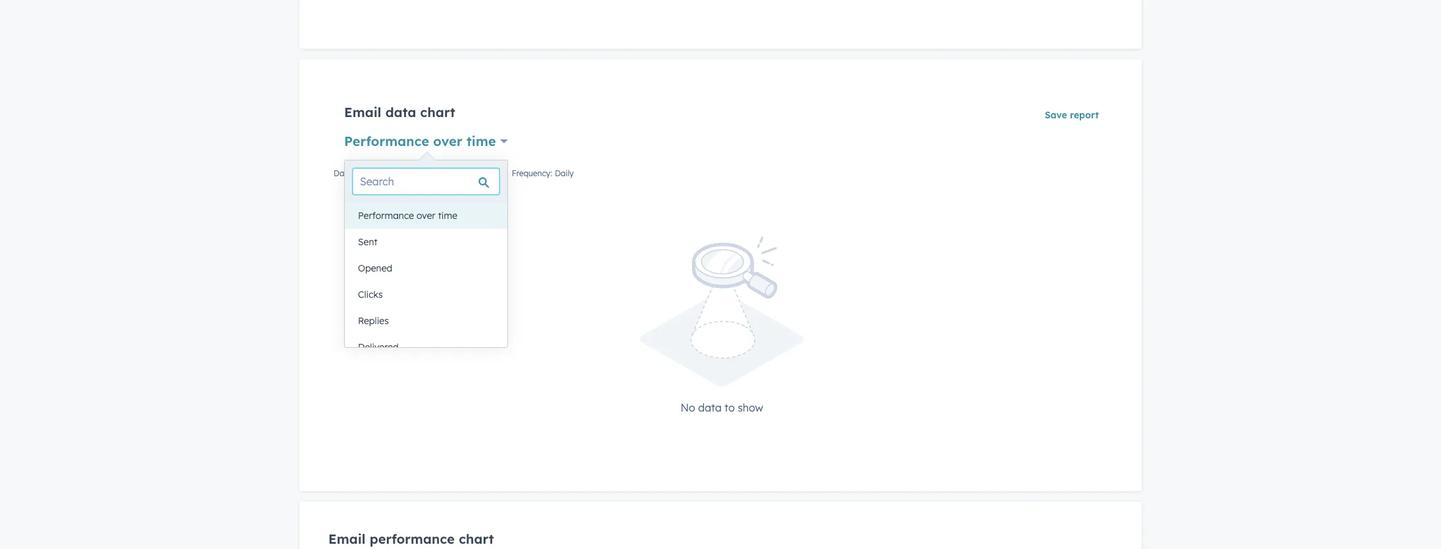 Task type: vqa. For each thing, say whether or not it's contained in the screenshot.
HubSpot link
no



Task type: describe. For each thing, give the bounding box(es) containing it.
performance over time inside button
[[358, 210, 458, 222]]

frequency: daily
[[512, 169, 574, 178]]

performance inside popup button
[[344, 133, 429, 149]]

opened button
[[345, 255, 508, 282]]

over inside performance over time button
[[417, 210, 436, 222]]

clicks
[[358, 289, 383, 301]]

no
[[681, 402, 696, 415]]

clicks button
[[345, 282, 508, 308]]

save report button
[[1037, 104, 1100, 127]]

frequency:
[[512, 169, 552, 178]]

email data chart
[[344, 104, 456, 120]]

email performance chart
[[329, 531, 494, 548]]

delivered
[[358, 342, 399, 354]]

list box containing performance over time
[[345, 203, 508, 361]]

data for no
[[699, 402, 722, 415]]

sent button
[[345, 229, 508, 255]]

replies
[[358, 315, 389, 327]]

time inside popup button
[[467, 133, 496, 149]]

1 10/31/2023 from the left
[[402, 169, 444, 178]]

Search search field
[[353, 169, 500, 195]]

0 horizontal spatial to
[[446, 169, 454, 178]]

performance
[[370, 531, 455, 548]]

save
[[1045, 109, 1068, 121]]

range:
[[354, 169, 378, 178]]

data for email
[[386, 104, 416, 120]]

email for email performance chart
[[329, 531, 366, 548]]

chart for email performance chart
[[459, 531, 494, 548]]

replies button
[[345, 308, 508, 334]]

chart for email data chart
[[420, 104, 456, 120]]



Task type: locate. For each thing, give the bounding box(es) containing it.
over up sent button
[[417, 210, 436, 222]]

save report
[[1045, 109, 1099, 121]]

1 horizontal spatial 10/31/2023
[[456, 169, 498, 178]]

2 10/31/2023 from the left
[[456, 169, 498, 178]]

0 vertical spatial data
[[386, 104, 416, 120]]

0 vertical spatial over
[[433, 133, 463, 149]]

1 horizontal spatial to
[[725, 402, 735, 415]]

email for email data chart
[[344, 104, 382, 120]]

email left 'performance'
[[329, 531, 366, 548]]

to left show
[[725, 402, 735, 415]]

0 vertical spatial performance over time
[[344, 133, 496, 149]]

to
[[446, 169, 454, 178], [725, 402, 735, 415]]

email up range:
[[344, 104, 382, 120]]

chart right 'performance'
[[459, 531, 494, 548]]

0 horizontal spatial data
[[386, 104, 416, 120]]

list box
[[345, 203, 508, 361]]

1 vertical spatial chart
[[459, 531, 494, 548]]

over inside performance over time popup button
[[433, 133, 463, 149]]

1 horizontal spatial chart
[[459, 531, 494, 548]]

1 horizontal spatial data
[[699, 402, 722, 415]]

performance over time button
[[344, 132, 508, 151]]

0 vertical spatial chart
[[420, 104, 456, 120]]

daily
[[555, 169, 574, 178]]

performance inside button
[[358, 210, 414, 222]]

time
[[467, 133, 496, 149], [438, 210, 458, 222]]

performance over time up date range: from 10/31/2023 to 10/31/2023 on the top of page
[[344, 133, 496, 149]]

10/31/2023
[[402, 169, 444, 178], [456, 169, 498, 178]]

1 vertical spatial email
[[329, 531, 366, 548]]

1 vertical spatial over
[[417, 210, 436, 222]]

performance over time inside popup button
[[344, 133, 496, 149]]

10/31/2023 left frequency:
[[456, 169, 498, 178]]

0 vertical spatial email
[[344, 104, 382, 120]]

delivered button
[[345, 334, 508, 361]]

0 horizontal spatial chart
[[420, 104, 456, 120]]

chart
[[420, 104, 456, 120], [459, 531, 494, 548]]

date range: from 10/31/2023 to 10/31/2023
[[334, 169, 498, 178]]

1 vertical spatial to
[[725, 402, 735, 415]]

0 vertical spatial time
[[467, 133, 496, 149]]

0 horizontal spatial 10/31/2023
[[402, 169, 444, 178]]

1 vertical spatial performance
[[358, 210, 414, 222]]

over up date range: from 10/31/2023 to 10/31/2023 on the top of page
[[433, 133, 463, 149]]

1 vertical spatial performance over time
[[358, 210, 458, 222]]

data right no
[[699, 402, 722, 415]]

time inside button
[[438, 210, 458, 222]]

data
[[386, 104, 416, 120], [699, 402, 722, 415]]

performance down email data chart
[[344, 133, 429, 149]]

performance up sent
[[358, 210, 414, 222]]

performance over time up sent button
[[358, 210, 458, 222]]

10/31/2023 down performance over time popup button
[[402, 169, 444, 178]]

no data to show
[[681, 402, 764, 415]]

email
[[344, 104, 382, 120], [329, 531, 366, 548]]

performance over time button
[[345, 203, 508, 229]]

over
[[433, 133, 463, 149], [417, 210, 436, 222]]

0 horizontal spatial time
[[438, 210, 458, 222]]

1 vertical spatial time
[[438, 210, 458, 222]]

sent
[[358, 236, 378, 248]]

from
[[380, 169, 400, 178]]

data up performance over time popup button
[[386, 104, 416, 120]]

performance
[[344, 133, 429, 149], [358, 210, 414, 222]]

date
[[334, 169, 352, 178]]

1 horizontal spatial time
[[467, 133, 496, 149]]

show
[[738, 402, 764, 415]]

report
[[1071, 109, 1099, 121]]

1 vertical spatial data
[[699, 402, 722, 415]]

opened
[[358, 263, 393, 275]]

chart up performance over time popup button
[[420, 104, 456, 120]]

0 vertical spatial performance
[[344, 133, 429, 149]]

performance over time
[[344, 133, 496, 149], [358, 210, 458, 222]]

to down performance over time popup button
[[446, 169, 454, 178]]

0 vertical spatial to
[[446, 169, 454, 178]]



